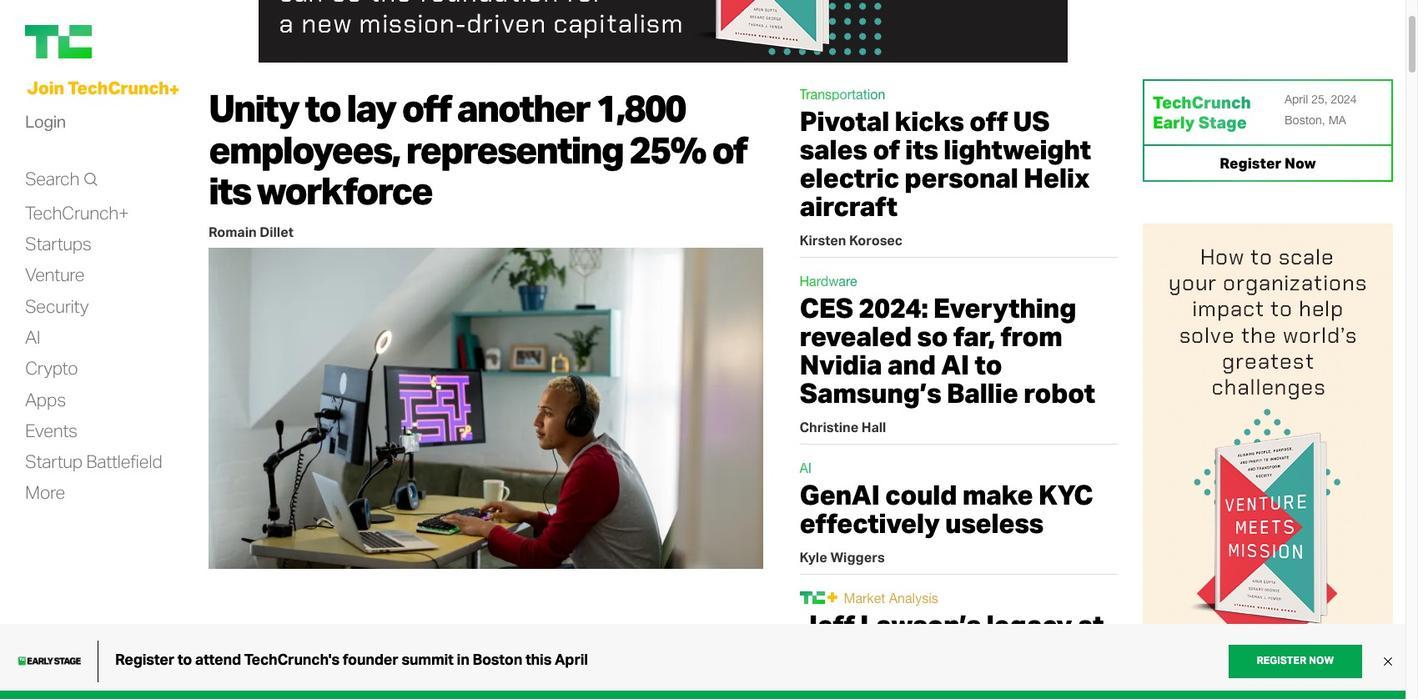 Task type: vqa. For each thing, say whether or not it's contained in the screenshot.
the leftmost to
yes



Task type: locate. For each thing, give the bounding box(es) containing it.
25,
[[1312, 93, 1328, 106]]

few
[[885, 664, 932, 698]]

more
[[25, 481, 65, 503]]

0 horizontal spatial off
[[402, 84, 451, 131]]

its
[[905, 132, 938, 166], [209, 167, 250, 214]]

0 horizontal spatial of
[[712, 126, 747, 172]]

1 horizontal spatial techcrunch link
[[800, 591, 825, 604]]

its up romain
[[209, 167, 250, 214]]

about
[[909, 636, 985, 670]]

everything
[[933, 290, 1076, 325]]

advertisement region
[[259, 0, 1068, 63], [1143, 224, 1393, 699]]

hardware
[[800, 274, 857, 289]]

startups link
[[25, 232, 91, 255]]

apps link
[[25, 388, 66, 411]]

1 horizontal spatial off
[[970, 103, 1008, 138]]

0 vertical spatial its
[[905, 132, 938, 166]]

1 vertical spatial to
[[975, 347, 1002, 381]]

techcrunch inside join techcrunch +
[[68, 77, 169, 98]]

1 vertical spatial advertisement region
[[1143, 224, 1393, 699]]

far,
[[953, 319, 995, 353]]

1 vertical spatial its
[[209, 167, 250, 214]]

genai could make kyc effectively useless link
[[800, 477, 1093, 540]]

1 vertical spatial techcrunch link
[[800, 591, 825, 604]]

security link
[[25, 294, 88, 318]]

of
[[712, 126, 747, 172], [873, 132, 900, 166]]

techcrunch image
[[25, 25, 92, 58], [800, 591, 825, 604]]

2 horizontal spatial ai
[[941, 347, 969, 381]]

1 horizontal spatial of
[[873, 132, 900, 166]]

kicks
[[895, 103, 964, 138]]

0 horizontal spatial ai link
[[25, 325, 40, 349]]

events link
[[25, 419, 77, 442]]

battlefield
[[86, 450, 162, 472]]

ai genai could make kyc effectively useless
[[800, 461, 1093, 540]]

representing
[[406, 126, 623, 172]]

1 horizontal spatial advertisement region
[[1143, 224, 1393, 699]]

0 vertical spatial techcrunch link
[[25, 25, 192, 58]]

techcrunch up register
[[1153, 92, 1251, 113]]

to
[[305, 84, 340, 131], [975, 347, 1002, 381]]

0 horizontal spatial techcrunch link
[[25, 25, 192, 58]]

0 horizontal spatial techcrunch image
[[25, 25, 92, 58]]

off inside unity to lay off another 1,800 employees, representing 25% of its workforce
[[402, 84, 451, 131]]

techcrunch image left plus bold image
[[800, 591, 825, 604]]

25%
[[629, 126, 706, 172]]

kyle
[[800, 549, 827, 566]]

0 horizontal spatial to
[[305, 84, 340, 131]]

effectively
[[800, 506, 940, 540]]

korosec
[[849, 232, 903, 249]]

0 vertical spatial to
[[305, 84, 340, 131]]

more
[[990, 636, 1057, 670]]

techcrunch
[[68, 77, 169, 98], [1153, 92, 1251, 113]]

electric
[[800, 160, 899, 195]]

off inside transportation pivotal kicks off us sales of its lightweight electric personal helix aircraft
[[970, 103, 1008, 138]]

techcrunch link left plus bold image
[[800, 591, 825, 604]]

techcrunch link up join techcrunch +
[[25, 25, 192, 58]]

venture
[[25, 263, 84, 286]]

rough
[[937, 664, 1014, 698]]

than
[[800, 664, 858, 698]]

startups
[[25, 232, 91, 255]]

twilio
[[800, 636, 876, 670]]

more link
[[25, 481, 65, 504]]

techcrunch early stage
[[1153, 92, 1251, 133]]

kyle wiggers link
[[800, 549, 885, 566]]

pivotal kicks off us sales of its lightweight electric personal helix aircraft link
[[800, 103, 1091, 223]]

ai for ai genai could make kyc effectively useless
[[800, 461, 812, 476]]

hardware link
[[800, 274, 857, 289]]

ai
[[25, 325, 40, 348], [941, 347, 969, 381], [800, 461, 812, 476]]

0 horizontal spatial advertisement region
[[259, 0, 1068, 63]]

startup
[[25, 450, 82, 472]]

helix
[[1024, 160, 1090, 195]]

events
[[25, 419, 77, 441]]

off left us
[[970, 103, 1008, 138]]

ai link up genai
[[800, 461, 812, 476]]

0 horizontal spatial its
[[209, 167, 250, 214]]

1 vertical spatial ai link
[[800, 461, 812, 476]]

ai link up crypto
[[25, 325, 40, 349]]

off right lay
[[402, 84, 451, 131]]

robot
[[1024, 376, 1095, 410]]

employees,
[[209, 126, 400, 172]]

techcrunch image up join
[[25, 25, 92, 58]]

off
[[402, 84, 451, 131], [970, 103, 1008, 138]]

ai for ai
[[25, 325, 40, 348]]

search image
[[83, 171, 98, 187]]

ai inside ai genai could make kyc effectively useless
[[800, 461, 812, 476]]

at
[[1078, 607, 1104, 641]]

1 horizontal spatial its
[[905, 132, 938, 166]]

its inside transportation pivotal kicks off us sales of its lightweight electric personal helix aircraft
[[905, 132, 938, 166]]

romain dillet
[[209, 223, 294, 240]]

1 horizontal spatial to
[[975, 347, 1002, 381]]

christine hall
[[800, 419, 886, 436]]

and
[[887, 347, 936, 381]]

jeff lawson's legacy at twilio is about more than a few rough quarters link
[[800, 607, 1104, 699]]

ces 2024: everything revealed so far, from nvidia and ai to samsung's ballie robot link
[[800, 290, 1095, 410]]

could
[[885, 477, 957, 511]]

0 horizontal spatial techcrunch
[[68, 77, 169, 98]]

1 horizontal spatial techcrunch image
[[800, 591, 825, 604]]

techcrunch right join
[[68, 77, 169, 98]]

search
[[25, 167, 79, 189]]

kirsten
[[800, 232, 846, 249]]

revealed
[[800, 319, 912, 353]]

0 vertical spatial techcrunch image
[[25, 25, 92, 58]]

jeff
[[800, 607, 855, 641]]

2024:
[[859, 290, 928, 325]]

unity
[[209, 84, 299, 131]]

its right electric
[[905, 132, 938, 166]]

of right 25%
[[712, 126, 747, 172]]

aircraft
[[800, 189, 898, 223]]

0 vertical spatial advertisement region
[[259, 0, 1068, 63]]

of inside transportation pivotal kicks off us sales of its lightweight electric personal helix aircraft
[[873, 132, 900, 166]]

make
[[963, 477, 1033, 511]]

security
[[25, 294, 88, 317]]

1 horizontal spatial ai
[[800, 461, 812, 476]]

of right "sales"
[[873, 132, 900, 166]]

0 horizontal spatial ai
[[25, 325, 40, 348]]

samsung's
[[800, 376, 941, 410]]



Task type: describe. For each thing, give the bounding box(es) containing it.
off for another
[[402, 84, 451, 131]]

unity to lay off another 1,800 employees, representing 25% of its workforce
[[209, 84, 747, 214]]

so
[[917, 319, 948, 353]]

us
[[1013, 103, 1050, 138]]

venture link
[[25, 263, 84, 287]]

ces
[[800, 290, 853, 325]]

apps
[[25, 388, 66, 410]]

analysis
[[889, 590, 938, 605]]

off for us
[[970, 103, 1008, 138]]

1 vertical spatial techcrunch image
[[800, 591, 825, 604]]

jeff lawson's legacy at twilio is about more than a few rough quarters
[[800, 607, 1104, 699]]

crypto
[[25, 356, 78, 379]]

transportation link
[[800, 87, 885, 102]]

sales
[[800, 132, 867, 166]]

wiggers
[[830, 549, 885, 566]]

2024
[[1331, 93, 1357, 106]]

another
[[457, 84, 590, 131]]

ballie
[[947, 376, 1018, 410]]

april 25, 2024 boston, ma
[[1285, 93, 1357, 127]]

personal
[[905, 160, 1018, 195]]

startup battlefield
[[25, 450, 162, 472]]

april
[[1285, 93, 1308, 106]]

quarters
[[800, 693, 913, 699]]

1 horizontal spatial ai link
[[800, 461, 812, 476]]

useless
[[945, 506, 1044, 540]]

early
[[1153, 112, 1195, 133]]

1 horizontal spatial techcrunch
[[1153, 92, 1251, 113]]

register now
[[1220, 154, 1316, 172]]

transportation
[[800, 87, 885, 102]]

kyc
[[1038, 477, 1093, 511]]

romain
[[209, 223, 257, 240]]

nvidia
[[800, 347, 882, 381]]

kirsten korosec
[[800, 232, 903, 249]]

christine
[[800, 419, 859, 436]]

legacy
[[986, 607, 1072, 641]]

hall
[[862, 419, 886, 436]]

crypto link
[[25, 356, 78, 380]]

christine hall link
[[800, 419, 886, 436]]

pivotal
[[800, 103, 889, 138]]

market
[[844, 590, 885, 605]]

market analysis link
[[844, 590, 938, 605]]

unity to lay off another 1,800 employees, representing 25% of its workforce link
[[209, 84, 747, 214]]

lightweight
[[944, 132, 1091, 166]]

lawson's
[[860, 607, 981, 641]]

is
[[882, 636, 904, 670]]

1,800
[[596, 84, 685, 131]]

register
[[1220, 154, 1282, 172]]

to inside unity to lay off another 1,800 employees, representing 25% of its workforce
[[305, 84, 340, 131]]

now
[[1285, 154, 1316, 172]]

genai
[[800, 477, 880, 511]]

techcrunch+
[[25, 201, 129, 224]]

join techcrunch +
[[27, 77, 179, 100]]

plus bold image
[[827, 592, 837, 602]]

boston,
[[1285, 113, 1325, 127]]

join
[[27, 77, 64, 98]]

register now link
[[1143, 144, 1393, 182]]

stage
[[1199, 112, 1247, 133]]

kirsten korosec link
[[800, 232, 903, 249]]

of inside unity to lay off another 1,800 employees, representing 25% of its workforce
[[712, 126, 747, 172]]

hardware ces 2024: everything revealed so far, from nvidia and ai to samsung's ballie robot
[[800, 274, 1095, 410]]

market analysis
[[844, 590, 938, 605]]

romain dillet link
[[209, 223, 294, 240]]

login
[[25, 111, 66, 132]]

0 vertical spatial ai link
[[25, 325, 40, 349]]

dillet
[[260, 223, 294, 240]]

+
[[169, 78, 179, 100]]

its inside unity to lay off another 1,800 employees, representing 25% of its workforce
[[209, 167, 250, 214]]

to inside hardware ces 2024: everything revealed so far, from nvidia and ai to samsung's ballie robot
[[975, 347, 1002, 381]]

a
[[864, 664, 879, 698]]

ma
[[1329, 113, 1346, 127]]

techcrunch+ link
[[25, 201, 129, 224]]

kyle wiggers
[[800, 549, 885, 566]]

login link
[[25, 107, 66, 136]]

workforce
[[257, 167, 432, 214]]

lay
[[347, 84, 396, 131]]

ai inside hardware ces 2024: everything revealed so far, from nvidia and ai to samsung's ballie robot
[[941, 347, 969, 381]]

startup battlefield link
[[25, 450, 162, 473]]



